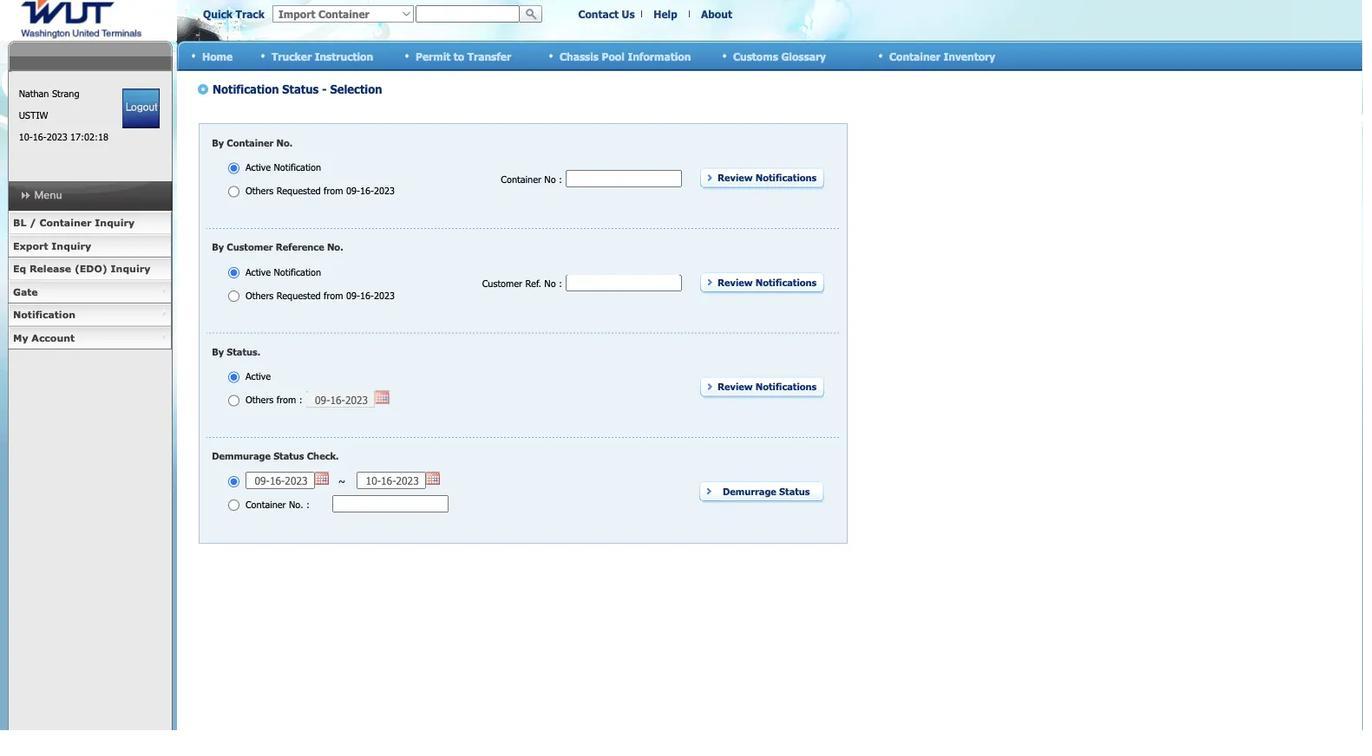 Task type: describe. For each thing, give the bounding box(es) containing it.
gate
[[13, 286, 38, 298]]

gate link
[[8, 281, 172, 304]]

account
[[32, 332, 75, 344]]

transfer
[[468, 50, 511, 62]]

permit to transfer
[[416, 50, 511, 62]]

customs glossary
[[733, 50, 826, 62]]

container inside "link"
[[39, 217, 92, 229]]

export
[[13, 240, 48, 252]]

help
[[654, 8, 678, 20]]

instruction
[[315, 50, 373, 62]]

chassis pool information
[[560, 50, 691, 62]]

to
[[454, 50, 465, 62]]

(edo)
[[75, 263, 107, 275]]

my account
[[13, 332, 75, 344]]

my
[[13, 332, 28, 344]]

release
[[29, 263, 71, 275]]

16-
[[33, 131, 47, 143]]

track
[[236, 8, 265, 20]]

chassis
[[560, 50, 599, 62]]

container inventory
[[890, 50, 996, 62]]

help link
[[654, 8, 678, 20]]

quick
[[203, 8, 233, 20]]

bl
[[13, 217, 26, 229]]

contact
[[578, 8, 619, 20]]

trucker
[[272, 50, 312, 62]]

contact us link
[[578, 8, 635, 20]]

17:02:18
[[70, 131, 108, 143]]

notification
[[13, 309, 76, 321]]

about link
[[701, 8, 733, 20]]

about
[[701, 8, 733, 20]]



Task type: vqa. For each thing, say whether or not it's contained in the screenshot.
the transfer
yes



Task type: locate. For each thing, give the bounding box(es) containing it.
nathan strang
[[19, 88, 79, 99]]

export inquiry
[[13, 240, 91, 252]]

pool
[[602, 50, 625, 62]]

container
[[890, 50, 941, 62], [39, 217, 92, 229]]

2023
[[47, 131, 67, 143]]

None text field
[[416, 5, 520, 23]]

customs
[[733, 50, 779, 62]]

contact us
[[578, 8, 635, 20]]

2 vertical spatial inquiry
[[111, 263, 150, 275]]

inquiry
[[95, 217, 135, 229], [52, 240, 91, 252], [111, 263, 150, 275]]

inquiry inside "link"
[[95, 217, 135, 229]]

bl / container inquiry link
[[8, 212, 172, 235]]

trucker instruction
[[272, 50, 373, 62]]

inquiry for (edo)
[[111, 263, 150, 275]]

home
[[202, 50, 233, 62]]

export inquiry link
[[8, 235, 172, 258]]

10-16-2023 17:02:18
[[19, 131, 108, 143]]

inventory
[[944, 50, 996, 62]]

notification link
[[8, 304, 172, 327]]

glossary
[[782, 50, 826, 62]]

1 vertical spatial container
[[39, 217, 92, 229]]

/
[[30, 217, 36, 229]]

1 horizontal spatial container
[[890, 50, 941, 62]]

eq
[[13, 263, 26, 275]]

0 horizontal spatial container
[[39, 217, 92, 229]]

permit
[[416, 50, 451, 62]]

container up export inquiry
[[39, 217, 92, 229]]

inquiry up export inquiry link on the left of the page
[[95, 217, 135, 229]]

inquiry right the (edo)
[[111, 263, 150, 275]]

quick track
[[203, 8, 265, 20]]

inquiry down the bl / container inquiry
[[52, 240, 91, 252]]

eq release (edo) inquiry
[[13, 263, 150, 275]]

bl / container inquiry
[[13, 217, 135, 229]]

ustiw
[[19, 109, 48, 121]]

eq release (edo) inquiry link
[[8, 258, 172, 281]]

information
[[628, 50, 691, 62]]

container left 'inventory'
[[890, 50, 941, 62]]

us
[[622, 8, 635, 20]]

my account link
[[8, 327, 172, 350]]

1 vertical spatial inquiry
[[52, 240, 91, 252]]

inquiry for container
[[95, 217, 135, 229]]

strang
[[52, 88, 79, 99]]

10-
[[19, 131, 33, 143]]

0 vertical spatial inquiry
[[95, 217, 135, 229]]

login image
[[123, 89, 160, 128]]

0 vertical spatial container
[[890, 50, 941, 62]]

nathan
[[19, 88, 49, 99]]



